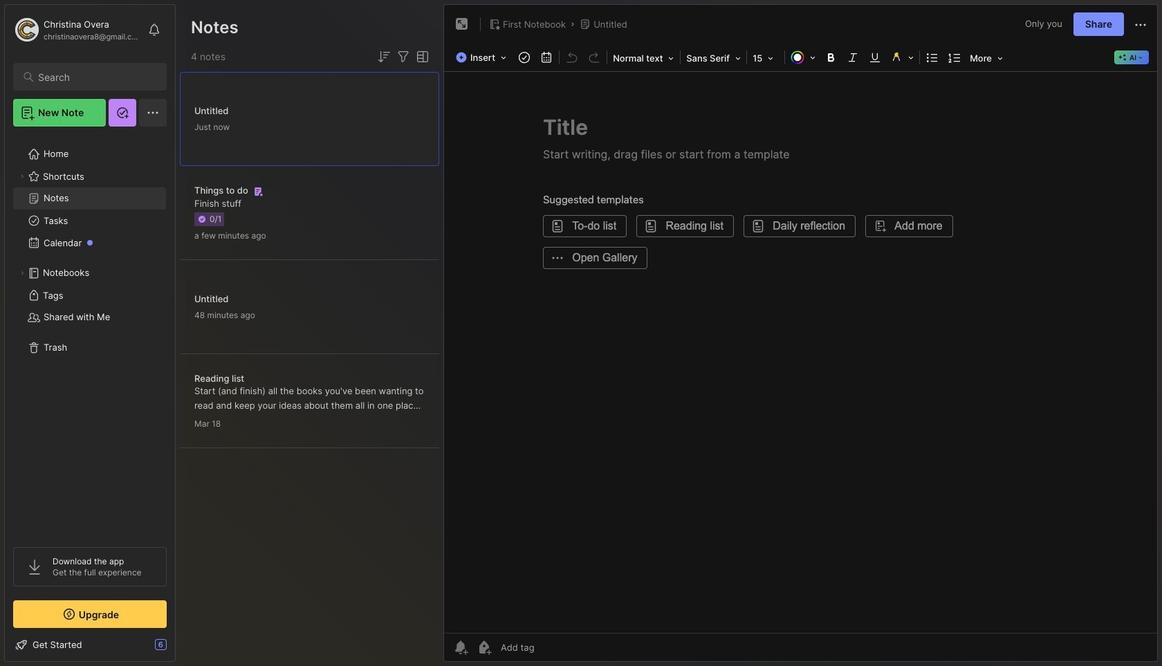 Task type: locate. For each thing, give the bounding box(es) containing it.
More actions field
[[1133, 15, 1150, 33]]

Insert field
[[453, 48, 514, 67]]

Heading level field
[[609, 48, 679, 68]]

click to collapse image
[[175, 641, 185, 658]]

Add filters field
[[395, 48, 412, 65]]

Sort options field
[[376, 48, 392, 65]]

bold image
[[822, 48, 841, 67]]

Font size field
[[749, 48, 784, 68]]

none search field inside main element
[[38, 69, 154, 85]]

note window element
[[444, 4, 1159, 666]]

tree
[[5, 135, 175, 535]]

italic image
[[844, 48, 863, 67]]

Help and Learning task checklist field
[[5, 634, 175, 656]]

Highlight field
[[887, 48, 919, 67]]

more actions image
[[1133, 16, 1150, 33]]

underline image
[[866, 48, 885, 67]]

More field
[[966, 48, 1008, 68]]

None search field
[[38, 69, 154, 85]]



Task type: describe. For each thing, give the bounding box(es) containing it.
task image
[[515, 48, 534, 67]]

calendar event image
[[537, 48, 557, 67]]

Add tag field
[[500, 642, 604, 654]]

expand notebooks image
[[18, 269, 26, 278]]

tree inside main element
[[5, 135, 175, 535]]

bulleted list image
[[923, 48, 943, 67]]

main element
[[0, 0, 180, 667]]

Note Editor text field
[[444, 71, 1158, 633]]

Account field
[[13, 16, 141, 44]]

add filters image
[[395, 48, 412, 65]]

numbered list image
[[946, 48, 965, 67]]

View options field
[[412, 48, 431, 65]]

expand note image
[[454, 16, 471, 33]]

add tag image
[[476, 640, 493, 656]]

add a reminder image
[[453, 640, 469, 656]]

Font family field
[[683, 48, 746, 68]]

Search text field
[[38, 71, 154, 84]]

Font color field
[[787, 48, 820, 67]]



Task type: vqa. For each thing, say whether or not it's contained in the screenshot.
Font color Field at the right of the page
yes



